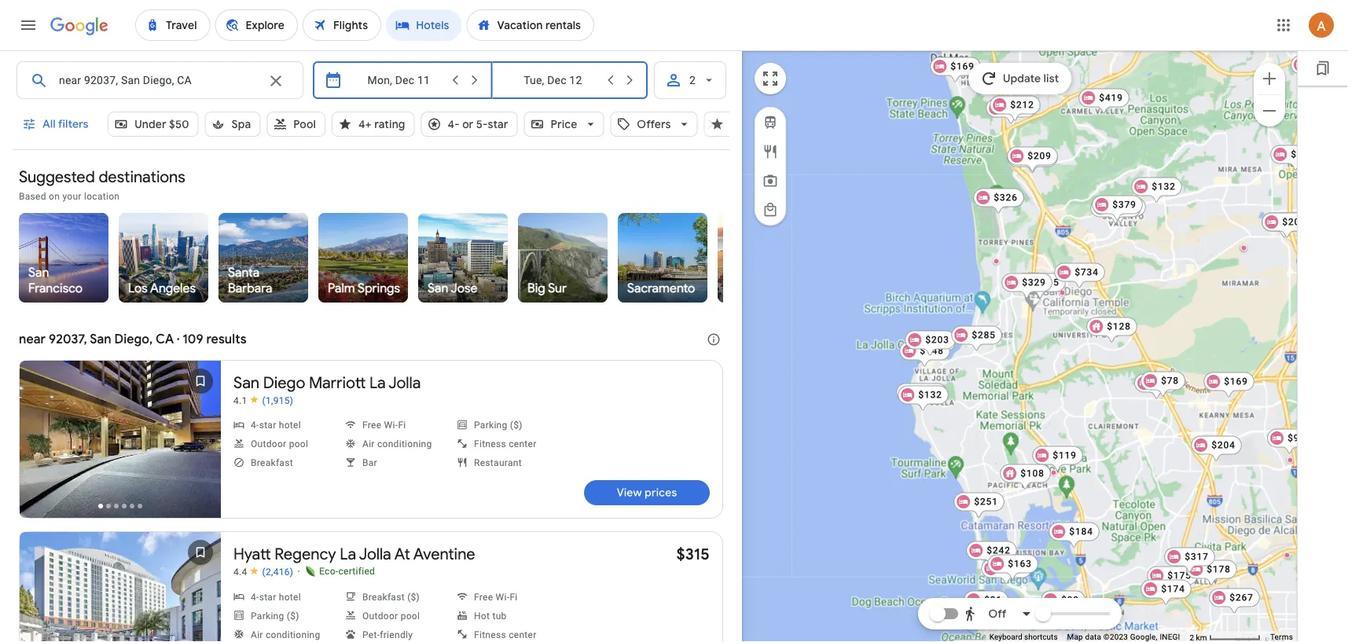Task type: describe. For each thing, give the bounding box(es) containing it.
$174 link
[[1141, 580, 1192, 606]]

$78
[[1161, 375, 1179, 386]]

spa
[[231, 117, 251, 131]]

springs
[[358, 280, 400, 296]]

0 horizontal spatial $132
[[918, 390, 942, 401]]

$301
[[925, 337, 949, 348]]

$419
[[1099, 92, 1123, 103]]

Check-in text field
[[352, 62, 445, 98]]

pool
[[293, 117, 316, 131]]

zoom out map image
[[1260, 101, 1279, 120]]

barbara
[[228, 280, 272, 296]]

$285 link
[[951, 326, 1002, 353]]

save san diego marriott la jolla to collection image
[[182, 362, 219, 400]]

2
[[689, 74, 696, 86]]

92037,
[[49, 331, 87, 347]]

Search for places, hotels and more text field
[[58, 62, 257, 98]]

update
[[1003, 72, 1041, 86]]

$419 link
[[1079, 88, 1129, 115]]

$315 inside map region
[[1036, 277, 1059, 288]]

4.4 out of 5 stars from 2,416 reviews image
[[233, 566, 293, 578]]

$267 link
[[1209, 588, 1260, 615]]

$56 link
[[1134, 374, 1179, 401]]

$163 link
[[988, 555, 1038, 581]]

0 vertical spatial $315 link
[[1015, 273, 1066, 300]]

$108
[[1021, 468, 1045, 479]]

rating
[[374, 117, 405, 131]]

$184 link
[[1049, 522, 1100, 549]]

eco-certified link
[[304, 565, 375, 578]]

0 horizontal spatial $119
[[917, 387, 941, 398]]

photo 1 image for back icon
[[20, 532, 221, 642]]

keyboard
[[990, 633, 1022, 642]]

san for san jose
[[428, 280, 448, 296]]

offers
[[637, 117, 671, 131]]

$156
[[1028, 152, 1052, 163]]

$178
[[1207, 564, 1231, 575]]

data
[[1085, 633, 1101, 642]]

$56
[[1155, 378, 1173, 389]]

$203
[[925, 334, 949, 345]]

(1,915)
[[262, 395, 293, 406]]

$117 link
[[1271, 145, 1321, 172]]

los
[[128, 280, 148, 296]]

eco-certified
[[319, 566, 375, 577]]

$175
[[1168, 570, 1192, 581]]

san jose
[[428, 280, 478, 296]]

$143
[[1002, 563, 1026, 574]]

$148 link
[[900, 342, 950, 368]]

suggested destinations based on your location
[[19, 167, 185, 202]]

$204 link
[[1191, 436, 1242, 463]]

save hyatt regency la jolla at aventine to collection image
[[182, 534, 219, 572]]

1 vertical spatial $119
[[1053, 450, 1077, 461]]

motel san diego image
[[1051, 470, 1057, 476]]

$326 link
[[973, 188, 1024, 215]]

big sur link
[[468, 213, 658, 303]]

clear image
[[266, 72, 285, 90]]

$178 link
[[1186, 560, 1237, 587]]

4+
[[358, 117, 371, 131]]

©2023
[[1104, 633, 1128, 642]]

$163
[[1008, 559, 1032, 570]]

$50
[[169, 117, 189, 131]]

$209 link
[[1007, 147, 1058, 173]]

photo 1 image for back image
[[20, 361, 221, 518]]

san jose link
[[402, 213, 524, 303]]

all
[[42, 117, 56, 131]]

$108 link
[[1000, 464, 1051, 491]]

$301 link
[[905, 333, 956, 360]]

list
[[1044, 72, 1059, 86]]

$96 link
[[1267, 429, 1312, 456]]

destinations
[[99, 167, 185, 187]]

ca · 109
[[156, 331, 203, 347]]

spa button
[[204, 105, 260, 143]]

location
[[84, 191, 120, 202]]

$734 link
[[1054, 263, 1105, 290]]

palm springs link
[[296, 213, 430, 303]]

google,
[[1130, 633, 1158, 642]]

pool button
[[266, 105, 325, 143]]

4.1
[[233, 395, 247, 406]]

marine lodge miramar (on military base) access required image
[[1240, 244, 1246, 250]]

eco-
[[319, 566, 338, 577]]

$734
[[1075, 267, 1099, 278]]

0 horizontal spatial $315 link
[[676, 544, 710, 564]]

shortcuts
[[1024, 633, 1058, 642]]

under $50
[[134, 117, 189, 131]]

sacramento
[[627, 280, 695, 296]]

$201
[[1282, 217, 1306, 228]]

palm springs
[[328, 280, 400, 296]]

$317 link
[[1164, 548, 1215, 574]]

4+ rating
[[358, 117, 405, 131]]

$202
[[1111, 202, 1135, 213]]

1 vertical spatial $169
[[1224, 376, 1248, 387]]

$128
[[1107, 321, 1131, 332]]

zoom in map image
[[1260, 69, 1279, 88]]

learn more about these results image
[[695, 321, 733, 358]]

jose
[[451, 280, 478, 296]]

back image
[[21, 595, 59, 633]]



Task type: vqa. For each thing, say whether or not it's contained in the screenshot.
the topmost $315
yes



Task type: locate. For each thing, give the bounding box(es) containing it.
$315 down prices
[[676, 544, 710, 564]]

1 photos list from the top
[[20, 361, 221, 531]]

$242 link
[[966, 541, 1017, 568]]

san francisco
[[28, 265, 83, 296]]

0 horizontal spatial $119 link
[[896, 383, 947, 410]]

$201 link
[[1262, 213, 1313, 239]]

1 horizontal spatial $132 link
[[1131, 177, 1182, 204]]

under $50 button
[[107, 105, 198, 143]]

$99 link
[[1041, 591, 1086, 617]]

$315 link
[[1015, 273, 1066, 300], [676, 544, 710, 564]]

update list button
[[968, 63, 1072, 94]]

suggested
[[19, 167, 95, 187]]

back image
[[21, 424, 59, 461]]

price button
[[524, 105, 604, 143]]

hilton garden inn san diego mission valley stadium image
[[1287, 457, 1294, 463]]

next image for photos list related to back image
[[182, 424, 219, 461]]

(2,416)
[[262, 566, 293, 577]]

san inside san francisco
[[28, 265, 49, 281]]

guest rating, not selected image
[[710, 117, 724, 131]]

0 vertical spatial $132
[[1152, 181, 1176, 192]]

1 photo 1 image from the top
[[20, 361, 221, 518]]

1 horizontal spatial $119
[[1053, 450, 1077, 461]]

4-
[[447, 117, 459, 131]]

off button
[[960, 595, 1037, 633]]

next image down 2
[[692, 105, 730, 143]]

2 horizontal spatial san
[[428, 280, 448, 296]]

estancia la jolla hotel & spa image
[[993, 258, 1000, 265]]

san for san francisco
[[28, 265, 49, 281]]

1 vertical spatial photos list
[[20, 532, 221, 642]]

$143 link
[[981, 559, 1032, 586]]

0 vertical spatial $169 link
[[930, 57, 981, 84]]

$169 up $204 on the bottom right
[[1224, 376, 1248, 387]]

$119 link
[[896, 383, 947, 410], [1032, 446, 1083, 473]]

$119 down $148 link
[[917, 387, 941, 398]]

san left jose at the left top
[[428, 280, 448, 296]]

filters
[[58, 117, 89, 131]]

next image down "save hyatt regency la jolla at aventine to collection" 'icon'
[[182, 595, 219, 633]]

$175 link
[[1147, 566, 1198, 593]]

based
[[19, 191, 46, 202]]

$203 link
[[905, 331, 956, 357]]

$184
[[1069, 526, 1093, 537]]

big sur
[[527, 280, 567, 296]]

$329 link
[[1002, 273, 1052, 300]]

next image down save san diego marriott la jolla to collection image
[[182, 424, 219, 461]]

$251
[[974, 496, 998, 507]]

prices
[[645, 486, 677, 500]]

results
[[206, 331, 247, 347]]

angeles
[[150, 280, 196, 296]]

1 vertical spatial next image
[[182, 424, 219, 461]]

$326
[[994, 192, 1018, 203]]

2 photo 1 image from the top
[[20, 532, 221, 642]]

$169 link
[[930, 57, 981, 84], [1204, 372, 1254, 399]]

san francisco link
[[0, 213, 131, 303]]

2 photos list from the top
[[20, 532, 221, 642]]

view prices button
[[584, 480, 710, 505]]

near 92037, san diego, ca · 109 results
[[19, 331, 247, 347]]

san right 92037,
[[90, 331, 111, 347]]

1 horizontal spatial $169
[[1224, 376, 1248, 387]]

1 vertical spatial $315 link
[[676, 544, 710, 564]]

san
[[28, 265, 49, 281], [428, 280, 448, 296], [90, 331, 111, 347]]

1 horizontal spatial $315 link
[[1015, 273, 1066, 300]]

photos list for back image
[[20, 361, 221, 531]]

1 horizontal spatial san
[[90, 331, 111, 347]]

san diego marriott la jolla image
[[1059, 290, 1066, 296]]

0 vertical spatial $119 link
[[896, 383, 947, 410]]

terms
[[1270, 633, 1293, 642]]

$91 link
[[1262, 213, 1306, 239]]

$174
[[1161, 584, 1185, 595]]

view prices link
[[584, 480, 710, 505]]

0 vertical spatial $119
[[917, 387, 941, 398]]

map region
[[591, 0, 1348, 642]]

$204
[[1212, 440, 1236, 451]]

photo 1 image
[[20, 361, 221, 518], [20, 532, 221, 642]]

$169 link left update
[[930, 57, 981, 84]]

inegi
[[1160, 633, 1180, 642]]

0 horizontal spatial $169
[[951, 61, 975, 72]]

$315 up the san diego marriott la jolla icon
[[1036, 277, 1059, 288]]

diego,
[[114, 331, 153, 347]]

$251 link
[[954, 492, 1004, 519]]

sur
[[548, 280, 567, 296]]

2 vertical spatial next image
[[182, 595, 219, 633]]

palm
[[328, 280, 355, 296]]

0 vertical spatial $315
[[1036, 277, 1059, 288]]

5-
[[476, 117, 487, 131]]

$119
[[917, 387, 941, 398], [1053, 450, 1077, 461]]

view prices
[[617, 486, 677, 500]]

view larger map image
[[761, 69, 780, 88]]

$101
[[1116, 202, 1140, 213]]

4.4
[[233, 566, 247, 577]]

4+ rating button
[[331, 105, 414, 143]]

update list
[[1003, 72, 1059, 86]]

0 horizontal spatial san
[[28, 265, 49, 281]]

0 horizontal spatial $315
[[676, 544, 710, 564]]

0 horizontal spatial $132 link
[[898, 386, 949, 412]]

1 horizontal spatial $315
[[1036, 277, 1059, 288]]

1 vertical spatial $315
[[676, 544, 710, 564]]

1 vertical spatial $169 link
[[1204, 372, 1254, 399]]

$81
[[984, 595, 1002, 606]]

$315 link left the $734
[[1015, 273, 1066, 300]]

1 vertical spatial photo 1 image
[[20, 532, 221, 642]]

$329
[[1022, 277, 1046, 288]]

1 horizontal spatial $169 link
[[1204, 372, 1254, 399]]

0 vertical spatial next image
[[692, 105, 730, 143]]

price
[[550, 117, 577, 131]]

next image
[[692, 105, 730, 143], [182, 424, 219, 461], [182, 595, 219, 633]]

view
[[617, 486, 642, 500]]

$317
[[1185, 551, 1209, 562]]

$119 link up $184
[[1032, 446, 1083, 473]]

photos list
[[20, 361, 221, 531], [20, 532, 221, 642]]

san up near
[[28, 265, 49, 281]]

0 vertical spatial $169
[[951, 61, 975, 72]]

1 horizontal spatial $132
[[1152, 181, 1176, 192]]

$99
[[1061, 595, 1079, 606]]

$315 link down prices
[[676, 544, 710, 564]]

san inside "san jose" "link"
[[428, 280, 448, 296]]

main menu image
[[19, 16, 38, 35]]

1 vertical spatial $132
[[918, 390, 942, 401]]

$242
[[987, 545, 1011, 556]]

$169 left update
[[951, 61, 975, 72]]

miramar hotel checkin image
[[1241, 245, 1247, 251]]

$169 link right $78
[[1204, 372, 1254, 399]]

·
[[297, 565, 300, 578]]

keyboard shortcuts
[[990, 633, 1058, 642]]

santa barbara
[[228, 265, 272, 296]]

$156 link
[[1007, 148, 1058, 175]]

0 vertical spatial $132 link
[[1131, 177, 1182, 204]]

your
[[62, 191, 82, 202]]

off
[[989, 607, 1007, 621]]

photos list for back icon
[[20, 532, 221, 642]]

filters form
[[13, 50, 823, 159]]

santa barbara link
[[197, 213, 330, 303]]

los angeles
[[128, 280, 196, 296]]

$119 link down $148 link
[[896, 383, 947, 410]]

$78 link
[[1141, 371, 1185, 398]]

1 horizontal spatial $119 link
[[1032, 446, 1083, 473]]

1 vertical spatial $132 link
[[898, 386, 949, 412]]

on
[[49, 191, 60, 202]]

0 horizontal spatial $169 link
[[930, 57, 981, 84]]

next image for photos list corresponding to back icon
[[182, 595, 219, 633]]

0 vertical spatial photos list
[[20, 361, 221, 531]]

0 vertical spatial photo 1 image
[[20, 361, 221, 518]]

Check-out text field
[[505, 62, 601, 98]]

$148
[[920, 345, 944, 357]]

4.1 out of 5 stars from 1,915 reviews image
[[233, 395, 293, 406]]

$91
[[1282, 217, 1300, 228]]

top of the beach image
[[1284, 552, 1290, 559]]

santa
[[228, 265, 260, 281]]

1 vertical spatial $119 link
[[1032, 446, 1083, 473]]

map data ©2023 google, inegi
[[1067, 633, 1180, 642]]

$119 up motel san diego image
[[1053, 450, 1077, 461]]

$212
[[1010, 99, 1034, 110]]

$96
[[1288, 433, 1306, 444]]



